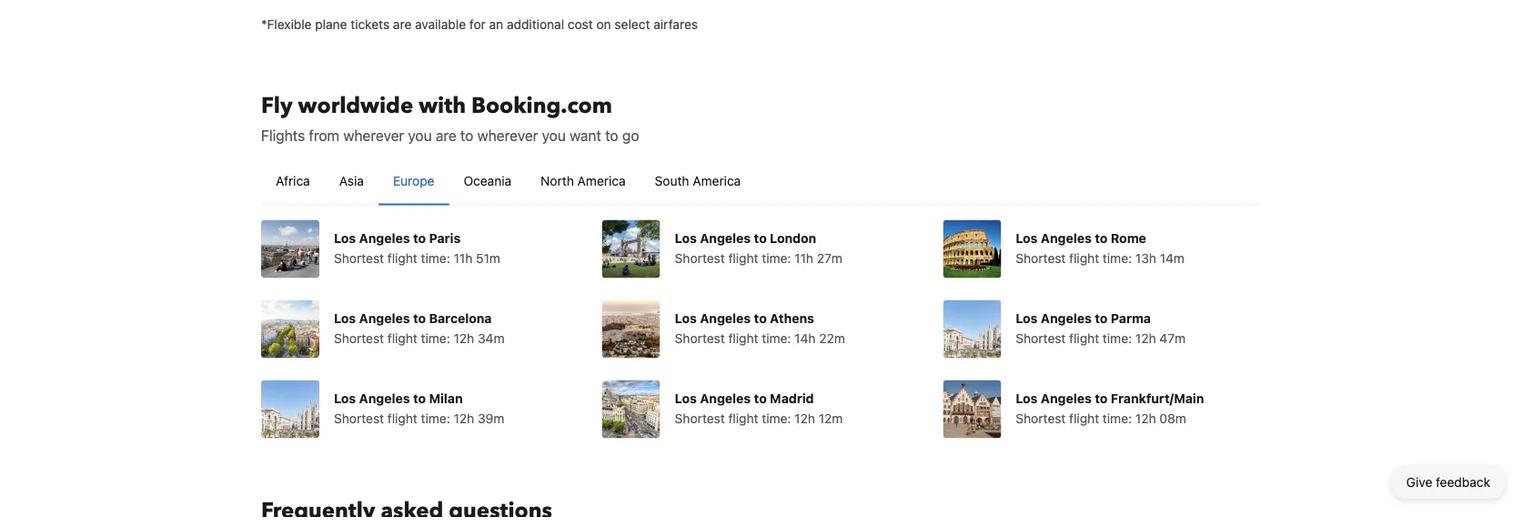 Task type: describe. For each thing, give the bounding box(es) containing it.
angeles for athens
[[700, 311, 751, 326]]

los for los angeles to barcelona shortest flight time: 12h 34m
[[334, 311, 356, 326]]

angeles for milan
[[359, 391, 410, 406]]

angeles for parma
[[1041, 311, 1092, 326]]

go
[[622, 127, 639, 144]]

los angeles to rome image
[[943, 220, 1002, 279]]

give feedback
[[1407, 475, 1491, 490]]

are inside fly worldwide with booking.com flights from wherever you are to wherever you want to go
[[436, 127, 457, 144]]

oceania button
[[449, 157, 526, 205]]

los for los angeles to paris shortest flight time: 11h 51m
[[334, 231, 356, 246]]

angeles for london
[[700, 231, 751, 246]]

14m
[[1160, 251, 1185, 266]]

america for north america
[[578, 173, 626, 188]]

08m
[[1160, 411, 1187, 426]]

12h for 12m
[[795, 411, 816, 426]]

1 you from the left
[[408, 127, 432, 144]]

flight for rome
[[1070, 251, 1100, 266]]

available
[[415, 17, 466, 32]]

give
[[1407, 475, 1433, 490]]

angeles for barcelona
[[359, 311, 410, 326]]

with
[[419, 91, 466, 122]]

north america
[[541, 173, 626, 188]]

*flexible plane tickets are available for an additional cost on select airfares
[[261, 17, 698, 32]]

booking.com
[[471, 91, 612, 122]]

13h
[[1136, 251, 1157, 266]]

rome
[[1111, 231, 1147, 246]]

feedback
[[1436, 475, 1491, 490]]

2 wherever from the left
[[477, 127, 538, 144]]

1 wherever from the left
[[343, 127, 404, 144]]

shortest for los angeles to athens shortest flight time: 14h 22m
[[675, 331, 725, 346]]

shortest for los angeles to paris shortest flight time: 11h 51m
[[334, 251, 384, 266]]

to left go
[[605, 127, 619, 144]]

shortest for los angeles to frankfurt/main shortest flight time: 12h 08m
[[1016, 411, 1066, 426]]

to for los angeles to frankfurt/main shortest flight time: 12h 08m
[[1095, 391, 1108, 406]]

europe
[[393, 173, 435, 188]]

time: for milan
[[421, 411, 450, 426]]

fly
[[261, 91, 293, 122]]

london
[[770, 231, 817, 246]]

12h for 47m
[[1136, 331, 1157, 346]]

22m
[[819, 331, 846, 346]]

14h
[[795, 331, 816, 346]]

cost
[[568, 17, 593, 32]]

los angeles to paris shortest flight time: 11h 51m
[[334, 231, 501, 266]]

los for los angeles to madrid shortest flight time: 12h 12m
[[675, 391, 697, 406]]

milan
[[429, 391, 463, 406]]

shortest for los angeles to parma shortest flight time: 12h 47m
[[1016, 331, 1066, 346]]

an
[[489, 17, 504, 32]]

from
[[309, 127, 340, 144]]

los angeles to madrid image
[[602, 380, 661, 439]]

51m
[[476, 251, 501, 266]]

los angeles to parma shortest flight time: 12h 47m
[[1016, 311, 1186, 346]]

parma
[[1111, 311, 1151, 326]]

barcelona
[[429, 311, 492, 326]]

shortest for los angeles to milan shortest flight time: 12h 39m
[[334, 411, 384, 426]]

on
[[597, 17, 611, 32]]

shortest for los angeles to barcelona shortest flight time: 12h 34m
[[334, 331, 384, 346]]

angeles for frankfurt/main
[[1041, 391, 1092, 406]]

flight for frankfurt/main
[[1070, 411, 1100, 426]]

0 horizontal spatial are
[[393, 17, 412, 32]]

los angeles to rome shortest flight time: 13h 14m
[[1016, 231, 1185, 266]]

los for los angeles to frankfurt/main shortest flight time: 12h 08m
[[1016, 391, 1038, 406]]

asia
[[339, 173, 364, 188]]

give feedback button
[[1392, 466, 1506, 499]]

america for south america
[[693, 173, 741, 188]]

27m
[[817, 251, 843, 266]]

for
[[470, 17, 486, 32]]

los angeles to athens shortest flight time: 14h 22m
[[675, 311, 846, 346]]

los angeles to frankfurt/main shortest flight time: 12h 08m
[[1016, 391, 1205, 426]]

angeles for paris
[[359, 231, 410, 246]]

to for los angeles to parma shortest flight time: 12h 47m
[[1095, 311, 1108, 326]]

12h for 08m
[[1136, 411, 1157, 426]]

los angeles to frankfurt/main image
[[943, 380, 1002, 439]]

los angeles to barcelona shortest flight time: 12h 34m
[[334, 311, 505, 346]]

los angeles to barcelona image
[[261, 300, 319, 359]]

to for los angeles to london shortest flight time: 11h 27m
[[754, 231, 767, 246]]



Task type: locate. For each thing, give the bounding box(es) containing it.
11h down london
[[795, 251, 814, 266]]

north
[[541, 173, 574, 188]]

angeles inside los angeles to frankfurt/main shortest flight time: 12h 08m
[[1041, 391, 1092, 406]]

shortest right los angeles to rome image
[[1016, 251, 1066, 266]]

flight for paris
[[388, 251, 418, 266]]

shortest right los angeles to madrid image
[[675, 411, 725, 426]]

11h
[[454, 251, 473, 266], [795, 251, 814, 266]]

0 horizontal spatial wherever
[[343, 127, 404, 144]]

11h inside 'los angeles to paris shortest flight time: 11h 51m'
[[454, 251, 473, 266]]

angeles inside los angeles to athens shortest flight time: 14h 22m
[[700, 311, 751, 326]]

africa button
[[261, 157, 325, 205]]

flight up 'los angeles to barcelona shortest flight time: 12h 34m'
[[388, 251, 418, 266]]

1 horizontal spatial america
[[693, 173, 741, 188]]

flight inside los angeles to athens shortest flight time: 14h 22m
[[729, 331, 759, 346]]

flight for parma
[[1070, 331, 1100, 346]]

shortest right los angeles to parma image
[[1016, 331, 1066, 346]]

worldwide
[[298, 91, 413, 122]]

shortest inside 'los angeles to barcelona shortest flight time: 12h 34m'
[[334, 331, 384, 346]]

athens
[[770, 311, 815, 326]]

flight inside 'los angeles to paris shortest flight time: 11h 51m'
[[388, 251, 418, 266]]

shortest inside the los angeles to milan shortest flight time: 12h 39m
[[334, 411, 384, 426]]

los inside 'los angeles to paris shortest flight time: 11h 51m'
[[334, 231, 356, 246]]

angeles inside the los angeles to milan shortest flight time: 12h 39m
[[359, 391, 410, 406]]

time: inside los angeles to frankfurt/main shortest flight time: 12h 08m
[[1103, 411, 1132, 426]]

angeles for rome
[[1041, 231, 1092, 246]]

1 horizontal spatial you
[[542, 127, 566, 144]]

wherever down worldwide
[[343, 127, 404, 144]]

select
[[615, 17, 650, 32]]

los angeles to milan image
[[261, 380, 319, 439]]

to inside los angeles to parma shortest flight time: 12h 47m
[[1095, 311, 1108, 326]]

to inside los angeles to frankfurt/main shortest flight time: 12h 08m
[[1095, 391, 1108, 406]]

you down booking.com
[[542, 127, 566, 144]]

north america button
[[526, 157, 640, 205]]

time: down madrid
[[762, 411, 791, 426]]

shortest
[[334, 251, 384, 266], [675, 251, 725, 266], [1016, 251, 1066, 266], [334, 331, 384, 346], [675, 331, 725, 346], [1016, 331, 1066, 346], [334, 411, 384, 426], [675, 411, 725, 426], [1016, 411, 1066, 426]]

shortest right los angeles to frankfurt/main image
[[1016, 411, 1066, 426]]

0 horizontal spatial 11h
[[454, 251, 473, 266]]

time: for barcelona
[[421, 331, 450, 346]]

flight for london
[[729, 251, 759, 266]]

47m
[[1160, 331, 1186, 346]]

to for los angeles to rome shortest flight time: 13h 14m
[[1095, 231, 1108, 246]]

shortest for los angeles to london shortest flight time: 11h 27m
[[675, 251, 725, 266]]

shortest inside los angeles to rome shortest flight time: 13h 14m
[[1016, 251, 1066, 266]]

angeles left athens
[[700, 311, 751, 326]]

africa
[[276, 173, 310, 188]]

to left milan
[[413, 391, 426, 406]]

to for los angeles to athens shortest flight time: 14h 22m
[[754, 311, 767, 326]]

you down with
[[408, 127, 432, 144]]

los inside the los angeles to milan shortest flight time: 12h 39m
[[334, 391, 356, 406]]

1 horizontal spatial 11h
[[795, 251, 814, 266]]

time: inside the los angeles to milan shortest flight time: 12h 39m
[[421, 411, 450, 426]]

12m
[[819, 411, 843, 426]]

flight inside 'los angeles to barcelona shortest flight time: 12h 34m'
[[388, 331, 418, 346]]

2 you from the left
[[542, 127, 566, 144]]

to inside 'los angeles to barcelona shortest flight time: 12h 34m'
[[413, 311, 426, 326]]

time: down frankfurt/main
[[1103, 411, 1132, 426]]

39m
[[478, 411, 505, 426]]

12h down "barcelona" at the bottom
[[454, 331, 474, 346]]

shortest right los angeles to athens image
[[675, 331, 725, 346]]

to left the parma
[[1095, 311, 1108, 326]]

shortest inside los angeles to parma shortest flight time: 12h 47m
[[1016, 331, 1066, 346]]

time: inside los angeles to london shortest flight time: 11h 27m
[[762, 251, 791, 266]]

time: inside 'los angeles to paris shortest flight time: 11h 51m'
[[421, 251, 450, 266]]

wherever
[[343, 127, 404, 144], [477, 127, 538, 144]]

time: inside 'los angeles to barcelona shortest flight time: 12h 34m'
[[421, 331, 450, 346]]

to for los angeles to paris shortest flight time: 11h 51m
[[413, 231, 426, 246]]

angeles down los angeles to parma shortest flight time: 12h 47m
[[1041, 391, 1092, 406]]

12h inside los angeles to frankfurt/main shortest flight time: 12h 08m
[[1136, 411, 1157, 426]]

time: down athens
[[762, 331, 791, 346]]

south
[[655, 173, 690, 188]]

shortest inside los angeles to athens shortest flight time: 14h 22m
[[675, 331, 725, 346]]

los right los angeles to madrid image
[[675, 391, 697, 406]]

frankfurt/main
[[1111, 391, 1205, 406]]

12h for 39m
[[454, 411, 474, 426]]

to inside 'los angeles to paris shortest flight time: 11h 51m'
[[413, 231, 426, 246]]

flight inside los angeles to london shortest flight time: 11h 27m
[[729, 251, 759, 266]]

los right los angeles to paris image
[[334, 231, 356, 246]]

34m
[[478, 331, 505, 346]]

europe button
[[379, 157, 449, 205]]

12h inside the los angeles to milan shortest flight time: 12h 39m
[[454, 411, 474, 426]]

paris
[[429, 231, 461, 246]]

shortest right los angeles to london image in the left of the page
[[675, 251, 725, 266]]

1 horizontal spatial wherever
[[477, 127, 538, 144]]

los angeles to london shortest flight time: 11h 27m
[[675, 231, 843, 266]]

angeles left "barcelona" at the bottom
[[359, 311, 410, 326]]

to inside los angeles to rome shortest flight time: 13h 14m
[[1095, 231, 1108, 246]]

los for los angeles to milan shortest flight time: 12h 39m
[[334, 391, 356, 406]]

time: down milan
[[421, 411, 450, 426]]

airfares
[[654, 17, 698, 32]]

1 america from the left
[[578, 173, 626, 188]]

los angeles to madrid shortest flight time: 12h 12m
[[675, 391, 843, 426]]

angeles inside los angeles to rome shortest flight time: 13h 14m
[[1041, 231, 1092, 246]]

11h inside los angeles to london shortest flight time: 11h 27m
[[795, 251, 814, 266]]

shortest right los angeles to paris image
[[334, 251, 384, 266]]

1 vertical spatial are
[[436, 127, 457, 144]]

to left rome
[[1095, 231, 1108, 246]]

angeles left madrid
[[700, 391, 751, 406]]

angeles inside los angeles to madrid shortest flight time: 12h 12m
[[700, 391, 751, 406]]

flight inside los angeles to rome shortest flight time: 13h 14m
[[1070, 251, 1100, 266]]

tab list containing africa
[[261, 157, 1263, 207]]

angeles left the paris
[[359, 231, 410, 246]]

angeles inside 'los angeles to paris shortest flight time: 11h 51m'
[[359, 231, 410, 246]]

time: for london
[[762, 251, 791, 266]]

flight inside the los angeles to milan shortest flight time: 12h 39m
[[388, 411, 418, 426]]

time: down rome
[[1103, 251, 1132, 266]]

to left frankfurt/main
[[1095, 391, 1108, 406]]

flight for barcelona
[[388, 331, 418, 346]]

tickets
[[351, 17, 390, 32]]

los inside 'los angeles to barcelona shortest flight time: 12h 34m'
[[334, 311, 356, 326]]

shortest inside 'los angeles to paris shortest flight time: 11h 51m'
[[334, 251, 384, 266]]

los right los angeles to rome image
[[1016, 231, 1038, 246]]

to down with
[[460, 127, 474, 144]]

to inside los angeles to madrid shortest flight time: 12h 12m
[[754, 391, 767, 406]]

america right south
[[693, 173, 741, 188]]

you
[[408, 127, 432, 144], [542, 127, 566, 144]]

flight left 08m
[[1070, 411, 1100, 426]]

12h inside los angeles to madrid shortest flight time: 12h 12m
[[795, 411, 816, 426]]

flight
[[388, 251, 418, 266], [729, 251, 759, 266], [1070, 251, 1100, 266], [388, 331, 418, 346], [729, 331, 759, 346], [1070, 331, 1100, 346], [388, 411, 418, 426], [729, 411, 759, 426], [1070, 411, 1100, 426]]

1 11h from the left
[[454, 251, 473, 266]]

wherever down booking.com
[[477, 127, 538, 144]]

11h for 27m
[[795, 251, 814, 266]]

time: down the paris
[[421, 251, 450, 266]]

0 vertical spatial are
[[393, 17, 412, 32]]

angeles for madrid
[[700, 391, 751, 406]]

tab list
[[261, 157, 1263, 207]]

flights
[[261, 127, 305, 144]]

2 11h from the left
[[795, 251, 814, 266]]

flight inside los angeles to parma shortest flight time: 12h 47m
[[1070, 331, 1100, 346]]

*flexible
[[261, 17, 312, 32]]

to left the paris
[[413, 231, 426, 246]]

to
[[460, 127, 474, 144], [605, 127, 619, 144], [413, 231, 426, 246], [754, 231, 767, 246], [1095, 231, 1108, 246], [413, 311, 426, 326], [754, 311, 767, 326], [1095, 311, 1108, 326], [413, 391, 426, 406], [754, 391, 767, 406], [1095, 391, 1108, 406]]

0 horizontal spatial america
[[578, 173, 626, 188]]

los right los angeles to london image in the left of the page
[[675, 231, 697, 246]]

los angeles to athens image
[[602, 300, 661, 359]]

to left madrid
[[754, 391, 767, 406]]

12h down the parma
[[1136, 331, 1157, 346]]

time: for frankfurt/main
[[1103, 411, 1132, 426]]

los inside los angeles to athens shortest flight time: 14h 22m
[[675, 311, 697, 326]]

shortest inside los angeles to madrid shortest flight time: 12h 12m
[[675, 411, 725, 426]]

flight left 12m
[[729, 411, 759, 426]]

shortest right los angeles to milan image
[[334, 411, 384, 426]]

to for los angeles to madrid shortest flight time: 12h 12m
[[754, 391, 767, 406]]

flight up the los angeles to milan shortest flight time: 12h 39m
[[388, 331, 418, 346]]

time: for madrid
[[762, 411, 791, 426]]

shortest for los angeles to madrid shortest flight time: 12h 12m
[[675, 411, 725, 426]]

los inside los angeles to parma shortest flight time: 12h 47m
[[1016, 311, 1038, 326]]

time: for rome
[[1103, 251, 1132, 266]]

11h for 51m
[[454, 251, 473, 266]]

angeles inside 'los angeles to barcelona shortest flight time: 12h 34m'
[[359, 311, 410, 326]]

flight up los angeles to athens shortest flight time: 14h 22m
[[729, 251, 759, 266]]

los inside los angeles to rome shortest flight time: 13h 14m
[[1016, 231, 1038, 246]]

12h inside 'los angeles to barcelona shortest flight time: 12h 34m'
[[454, 331, 474, 346]]

oceania
[[464, 173, 512, 188]]

shortest for los angeles to rome shortest flight time: 13h 14m
[[1016, 251, 1066, 266]]

flight left 39m
[[388, 411, 418, 426]]

los inside los angeles to madrid shortest flight time: 12h 12m
[[675, 391, 697, 406]]

los angeles to london image
[[602, 220, 661, 279]]

11h left 51m
[[454, 251, 473, 266]]

los right los angeles to barcelona 'image'
[[334, 311, 356, 326]]

time: inside los angeles to parma shortest flight time: 12h 47m
[[1103, 331, 1132, 346]]

los inside los angeles to london shortest flight time: 11h 27m
[[675, 231, 697, 246]]

los for los angeles to london shortest flight time: 11h 27m
[[675, 231, 697, 246]]

flight for milan
[[388, 411, 418, 426]]

los angeles to milan shortest flight time: 12h 39m
[[334, 391, 505, 426]]

to for los angeles to barcelona shortest flight time: 12h 34m
[[413, 311, 426, 326]]

fly worldwide with booking.com flights from wherever you are to wherever you want to go
[[261, 91, 639, 144]]

time: inside los angeles to rome shortest flight time: 13h 14m
[[1103, 251, 1132, 266]]

flight inside los angeles to frankfurt/main shortest flight time: 12h 08m
[[1070, 411, 1100, 426]]

2 america from the left
[[693, 173, 741, 188]]

los for los angeles to rome shortest flight time: 13h 14m
[[1016, 231, 1038, 246]]

los angeles to paris image
[[261, 220, 319, 279]]

flight for madrid
[[729, 411, 759, 426]]

america
[[578, 173, 626, 188], [693, 173, 741, 188]]

los right los angeles to athens image
[[675, 311, 697, 326]]

los right los angeles to milan image
[[334, 391, 356, 406]]

12h down milan
[[454, 411, 474, 426]]

south america button
[[640, 157, 756, 205]]

to for los angeles to milan shortest flight time: 12h 39m
[[413, 391, 426, 406]]

time: inside los angeles to madrid shortest flight time: 12h 12m
[[762, 411, 791, 426]]

angeles left milan
[[359, 391, 410, 406]]

los for los angeles to parma shortest flight time: 12h 47m
[[1016, 311, 1038, 326]]

flight inside los angeles to madrid shortest flight time: 12h 12m
[[729, 411, 759, 426]]

time: for parma
[[1103, 331, 1132, 346]]

additional
[[507, 17, 564, 32]]

angeles left rome
[[1041, 231, 1092, 246]]

shortest right los angeles to barcelona 'image'
[[334, 331, 384, 346]]

madrid
[[770, 391, 814, 406]]

to inside los angeles to london shortest flight time: 11h 27m
[[754, 231, 767, 246]]

1 horizontal spatial are
[[436, 127, 457, 144]]

12h
[[454, 331, 474, 346], [1136, 331, 1157, 346], [454, 411, 474, 426], [795, 411, 816, 426], [1136, 411, 1157, 426]]

to inside los angeles to athens shortest flight time: 14h 22m
[[754, 311, 767, 326]]

0 horizontal spatial you
[[408, 127, 432, 144]]

america right north on the top of the page
[[578, 173, 626, 188]]

to left "barcelona" at the bottom
[[413, 311, 426, 326]]

flight left 14h
[[729, 331, 759, 346]]

are right tickets
[[393, 17, 412, 32]]

want
[[570, 127, 602, 144]]

12h down madrid
[[795, 411, 816, 426]]

time: down "barcelona" at the bottom
[[421, 331, 450, 346]]

are
[[393, 17, 412, 32], [436, 127, 457, 144]]

shortest inside los angeles to london shortest flight time: 11h 27m
[[675, 251, 725, 266]]

angeles left the parma
[[1041, 311, 1092, 326]]

to inside the los angeles to milan shortest flight time: 12h 39m
[[413, 391, 426, 406]]

los
[[334, 231, 356, 246], [675, 231, 697, 246], [1016, 231, 1038, 246], [334, 311, 356, 326], [675, 311, 697, 326], [1016, 311, 1038, 326], [334, 391, 356, 406], [675, 391, 697, 406], [1016, 391, 1038, 406]]

are down with
[[436, 127, 457, 144]]

los angeles to parma image
[[943, 300, 1002, 359]]

angeles down south america button
[[700, 231, 751, 246]]

12h inside los angeles to parma shortest flight time: 12h 47m
[[1136, 331, 1157, 346]]

los for los angeles to athens shortest flight time: 14h 22m
[[675, 311, 697, 326]]

south america
[[655, 173, 741, 188]]

plane
[[315, 17, 347, 32]]

to left london
[[754, 231, 767, 246]]

los right los angeles to frankfurt/main image
[[1016, 391, 1038, 406]]

time: inside los angeles to athens shortest flight time: 14h 22m
[[762, 331, 791, 346]]

12h down frankfurt/main
[[1136, 411, 1157, 426]]

angeles inside los angeles to parma shortest flight time: 12h 47m
[[1041, 311, 1092, 326]]

asia button
[[325, 157, 379, 205]]

to left athens
[[754, 311, 767, 326]]

angeles inside los angeles to london shortest flight time: 11h 27m
[[700, 231, 751, 246]]

flight for athens
[[729, 331, 759, 346]]

shortest inside los angeles to frankfurt/main shortest flight time: 12h 08m
[[1016, 411, 1066, 426]]

12h for 34m
[[454, 331, 474, 346]]

time: for athens
[[762, 331, 791, 346]]

time: for paris
[[421, 251, 450, 266]]

flight left 13h
[[1070, 251, 1100, 266]]

time: down london
[[762, 251, 791, 266]]

flight up los angeles to frankfurt/main shortest flight time: 12h 08m
[[1070, 331, 1100, 346]]

time:
[[421, 251, 450, 266], [762, 251, 791, 266], [1103, 251, 1132, 266], [421, 331, 450, 346], [762, 331, 791, 346], [1103, 331, 1132, 346], [421, 411, 450, 426], [762, 411, 791, 426], [1103, 411, 1132, 426]]

angeles
[[359, 231, 410, 246], [700, 231, 751, 246], [1041, 231, 1092, 246], [359, 311, 410, 326], [700, 311, 751, 326], [1041, 311, 1092, 326], [359, 391, 410, 406], [700, 391, 751, 406], [1041, 391, 1092, 406]]

los inside los angeles to frankfurt/main shortest flight time: 12h 08m
[[1016, 391, 1038, 406]]

los right los angeles to parma image
[[1016, 311, 1038, 326]]

time: down the parma
[[1103, 331, 1132, 346]]



Task type: vqa. For each thing, say whether or not it's contained in the screenshot.


